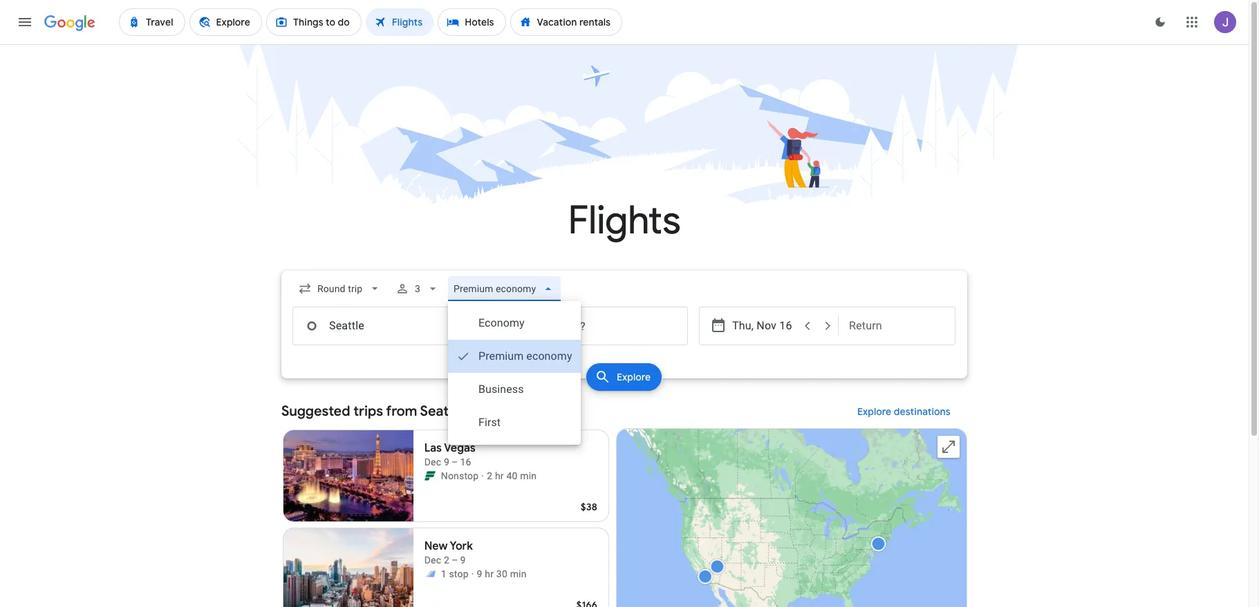 Task type: vqa. For each thing, say whether or not it's contained in the screenshot.
'suggested' at the bottom
yes



Task type: describe. For each thing, give the bounding box(es) containing it.
stop
[[449, 569, 469, 580]]

2
[[487, 471, 493, 482]]

3
[[415, 284, 421, 295]]

explore for explore
[[617, 371, 651, 384]]

2 – 9
[[444, 555, 466, 566]]

 image inside suggested trips from seattle region
[[471, 568, 474, 582]]

vegas
[[444, 442, 476, 456]]

Where to? text field
[[493, 307, 688, 346]]

suggested trips from seattle
[[281, 403, 464, 420]]

30
[[496, 569, 508, 580]]

min for vegas
[[520, 471, 537, 482]]

destinations
[[894, 406, 951, 418]]

9 – 16
[[444, 457, 471, 468]]

from
[[386, 403, 417, 420]]

1
[[441, 569, 447, 580]]

new
[[424, 540, 448, 554]]

 image inside suggested trips from seattle region
[[482, 470, 484, 483]]

3 button
[[390, 272, 446, 306]]

select your preferred seating class. list box
[[448, 302, 581, 445]]

$38
[[581, 501, 597, 514]]

frontier and spirit image
[[424, 569, 435, 580]]

dec for las
[[424, 457, 441, 468]]

1 option from the top
[[448, 307, 581, 340]]

explore destinations
[[858, 406, 951, 418]]

3 option from the top
[[448, 373, 581, 407]]

seattle
[[420, 403, 464, 420]]

las vegas dec 9 – 16
[[424, 442, 476, 468]]

flights
[[568, 196, 681, 245]]

1 stop
[[441, 569, 469, 580]]



Task type: locate. For each thing, give the bounding box(es) containing it.
explore inside explore destinations button
[[858, 406, 892, 418]]

dec inside las vegas dec 9 – 16
[[424, 457, 441, 468]]

166 US dollars text field
[[576, 600, 597, 608]]

dec
[[424, 457, 441, 468], [424, 555, 441, 566]]

nonstop
[[441, 471, 479, 482]]

hr for new york
[[485, 569, 494, 580]]

38 US dollars text field
[[581, 501, 597, 514]]

0 vertical spatial dec
[[424, 457, 441, 468]]

dec for new
[[424, 555, 441, 566]]

2 option from the top
[[448, 340, 581, 373]]

0 vertical spatial min
[[520, 471, 537, 482]]

1 horizontal spatial hr
[[495, 471, 504, 482]]

0 vertical spatial hr
[[495, 471, 504, 482]]

hr right 2
[[495, 471, 504, 482]]

explore left destinations
[[858, 406, 892, 418]]

Departure text field
[[732, 308, 796, 345]]

suggested trips from seattle region
[[281, 396, 967, 608]]

hr right 9
[[485, 569, 494, 580]]

40
[[506, 471, 518, 482]]

1 vertical spatial min
[[510, 569, 527, 580]]

min
[[520, 471, 537, 482], [510, 569, 527, 580]]

new york dec 2 – 9
[[424, 540, 473, 566]]

0 horizontal spatial explore
[[617, 371, 651, 384]]

explore inside 'explore' button
[[617, 371, 651, 384]]

1 dec from the top
[[424, 457, 441, 468]]

2 dec from the top
[[424, 555, 441, 566]]

min right 30 in the left bottom of the page
[[510, 569, 527, 580]]

None text field
[[293, 307, 488, 346]]

las
[[424, 442, 442, 456]]

dec down las
[[424, 457, 441, 468]]

 image
[[471, 568, 474, 582]]

explore button
[[587, 364, 662, 391]]

1 horizontal spatial explore
[[858, 406, 892, 418]]

4 option from the top
[[448, 407, 581, 440]]

explore destinations button
[[841, 396, 967, 429]]

main menu image
[[17, 14, 33, 30]]

explore down where to? text box
[[617, 371, 651, 384]]

dec up frontier and spirit icon
[[424, 555, 441, 566]]

change appearance image
[[1144, 6, 1177, 39]]

0 horizontal spatial hr
[[485, 569, 494, 580]]

Return text field
[[849, 308, 945, 345]]

 image
[[482, 470, 484, 483]]

1 vertical spatial hr
[[485, 569, 494, 580]]

Flight search field
[[270, 271, 979, 445]]

min for york
[[510, 569, 527, 580]]

min right 40
[[520, 471, 537, 482]]

hr for las vegas
[[495, 471, 504, 482]]

suggested
[[281, 403, 350, 420]]

0 vertical spatial explore
[[617, 371, 651, 384]]

1 vertical spatial explore
[[858, 406, 892, 418]]

frontier image
[[424, 471, 435, 482]]

None field
[[293, 277, 387, 302], [448, 277, 561, 302], [293, 277, 387, 302], [448, 277, 561, 302]]

explore for explore destinations
[[858, 406, 892, 418]]

2 hr 40 min
[[487, 471, 537, 482]]

dec inside the new york dec 2 – 9
[[424, 555, 441, 566]]

york
[[450, 540, 473, 554]]

hr
[[495, 471, 504, 482], [485, 569, 494, 580]]

1 vertical spatial dec
[[424, 555, 441, 566]]

9 hr 30 min
[[477, 569, 527, 580]]

trips
[[354, 403, 383, 420]]

9
[[477, 569, 482, 580]]

explore
[[617, 371, 651, 384], [858, 406, 892, 418]]

option
[[448, 307, 581, 340], [448, 340, 581, 373], [448, 373, 581, 407], [448, 407, 581, 440]]



